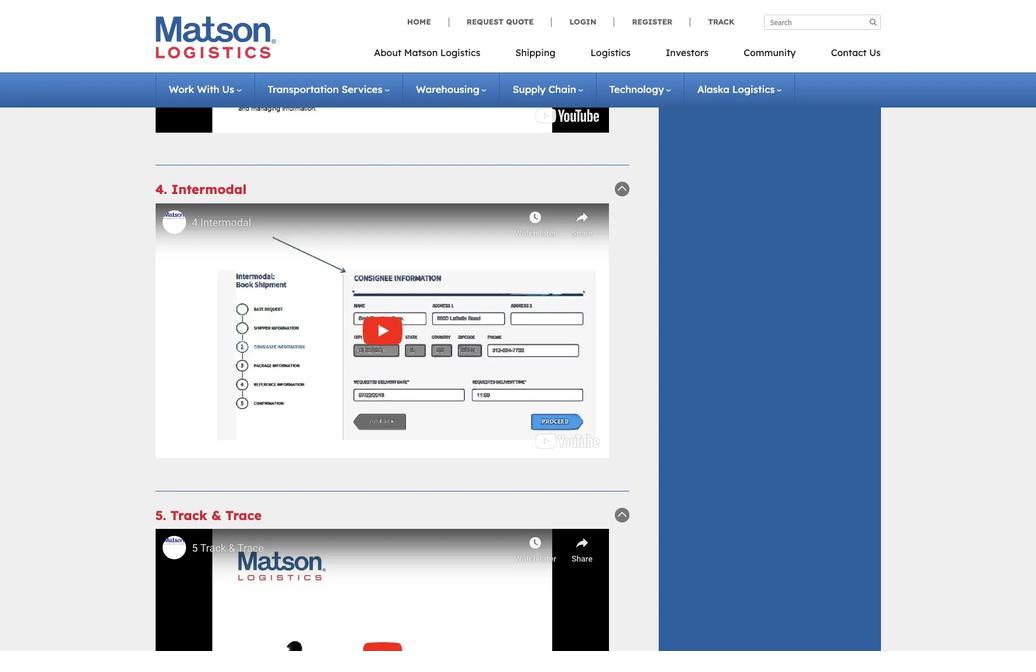 Task type: describe. For each thing, give the bounding box(es) containing it.
&
[[211, 508, 221, 524]]

shipping
[[516, 47, 556, 59]]

1 vertical spatial track
[[170, 508, 207, 524]]

warehousing link
[[416, 83, 487, 95]]

intermodal
[[171, 182, 247, 198]]

work with us
[[169, 83, 234, 95]]

supply chain link
[[513, 83, 583, 95]]

about matson logistics link
[[374, 43, 498, 67]]

us inside "contact us" link
[[870, 47, 881, 59]]

matson logistics image
[[155, 16, 276, 59]]

with
[[197, 83, 219, 95]]

services
[[342, 83, 383, 95]]

5. track & trace
[[155, 508, 262, 524]]

matson
[[404, 47, 438, 59]]

request quote link
[[449, 17, 552, 27]]

5.
[[155, 508, 166, 524]]

quote
[[506, 17, 534, 26]]

transportation services link
[[268, 83, 390, 95]]

alaska logistics link
[[698, 83, 782, 95]]

warehousing
[[416, 83, 480, 95]]

4.
[[155, 182, 167, 198]]

contact us link
[[814, 43, 881, 67]]

work
[[169, 83, 194, 95]]

community
[[744, 47, 796, 59]]

investors link
[[648, 43, 726, 67]]

4. intermodal
[[155, 182, 247, 198]]

investors
[[666, 47, 709, 59]]

transportation services
[[268, 83, 383, 95]]

Search search field
[[764, 15, 881, 30]]

request
[[467, 17, 504, 26]]

1 backtop image from the top
[[615, 182, 629, 197]]

about
[[374, 47, 402, 59]]

supply
[[513, 83, 546, 95]]

1 horizontal spatial logistics
[[591, 47, 631, 59]]

home link
[[407, 17, 449, 27]]

chain
[[549, 83, 576, 95]]



Task type: vqa. For each thing, say whether or not it's contained in the screenshot.
Please fill in the following information.  Items marked with an asterisk ( * ) must be filled in.
no



Task type: locate. For each thing, give the bounding box(es) containing it.
logistics down login
[[591, 47, 631, 59]]

alaska logistics
[[698, 83, 775, 95]]

about matson logistics
[[374, 47, 480, 59]]

transportation
[[268, 83, 339, 95]]

community link
[[726, 43, 814, 67]]

2 horizontal spatial logistics
[[733, 83, 775, 95]]

home
[[407, 17, 431, 26]]

logistics
[[440, 47, 480, 59], [591, 47, 631, 59], [733, 83, 775, 95]]

logistics up warehousing link
[[440, 47, 480, 59]]

track up investors
[[708, 17, 735, 26]]

0 horizontal spatial logistics
[[440, 47, 480, 59]]

contact us
[[831, 47, 881, 59]]

1 horizontal spatial us
[[870, 47, 881, 59]]

technology
[[610, 83, 664, 95]]

0 vertical spatial track
[[708, 17, 735, 26]]

us right with
[[222, 83, 234, 95]]

technology link
[[610, 83, 671, 95]]

contact
[[831, 47, 867, 59]]

1 horizontal spatial track
[[708, 17, 735, 26]]

request quote
[[467, 17, 534, 26]]

supply chain
[[513, 83, 576, 95]]

track
[[708, 17, 735, 26], [170, 508, 207, 524]]

register link
[[614, 17, 690, 27]]

trace
[[226, 508, 262, 524]]

top menu navigation
[[374, 43, 881, 67]]

1 vertical spatial backtop image
[[615, 508, 629, 523]]

track left &
[[170, 508, 207, 524]]

search image
[[870, 18, 877, 26]]

logistics down community link
[[733, 83, 775, 95]]

logistics link
[[573, 43, 648, 67]]

work with us link
[[169, 83, 241, 95]]

1 vertical spatial us
[[222, 83, 234, 95]]

us
[[870, 47, 881, 59], [222, 83, 234, 95]]

us right the contact
[[870, 47, 881, 59]]

track link
[[690, 17, 735, 27]]

0 vertical spatial backtop image
[[615, 182, 629, 197]]

backtop image
[[615, 182, 629, 197], [615, 508, 629, 523]]

login
[[570, 17, 597, 26]]

0 vertical spatial us
[[870, 47, 881, 59]]

0 horizontal spatial us
[[222, 83, 234, 95]]

login link
[[552, 17, 614, 27]]

None search field
[[764, 15, 881, 30]]

alaska
[[698, 83, 730, 95]]

0 horizontal spatial track
[[170, 508, 207, 524]]

register
[[632, 17, 673, 26]]

shipping link
[[498, 43, 573, 67]]

2 backtop image from the top
[[615, 508, 629, 523]]



